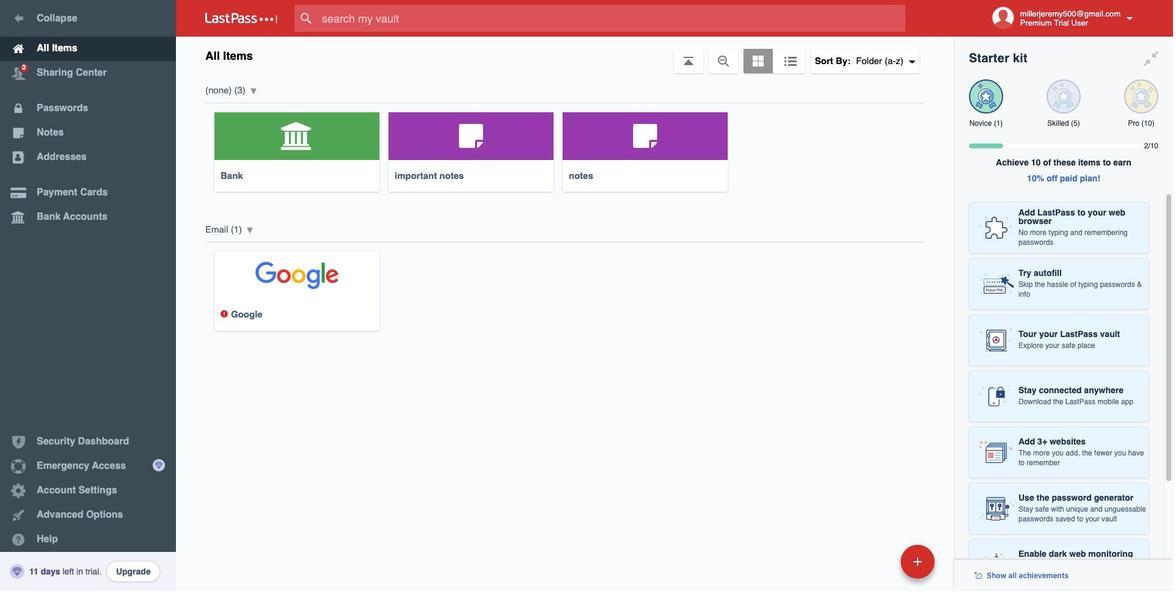 Task type: describe. For each thing, give the bounding box(es) containing it.
new item navigation
[[817, 541, 942, 591]]

Search search field
[[294, 5, 929, 32]]

vault options navigation
[[176, 37, 954, 73]]

lastpass image
[[205, 13, 277, 24]]



Task type: vqa. For each thing, say whether or not it's contained in the screenshot.
'Vault options' navigation
yes



Task type: locate. For each thing, give the bounding box(es) containing it.
search my vault text field
[[294, 5, 929, 32]]

main navigation navigation
[[0, 0, 176, 591]]

new item element
[[817, 544, 939, 579]]



